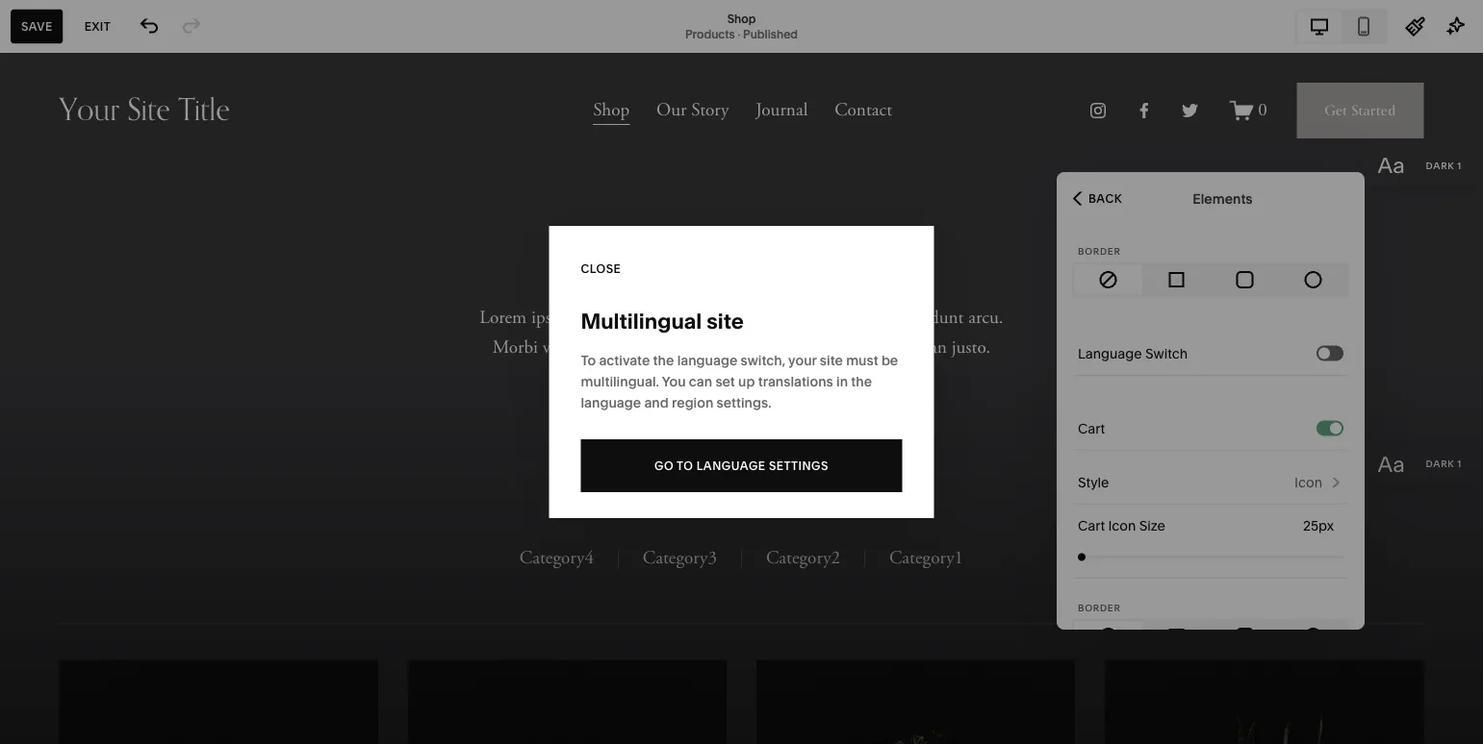 Task type: vqa. For each thing, say whether or not it's contained in the screenshot.
the bottommost Social
no



Task type: describe. For each thing, give the bounding box(es) containing it.
cart for cart icon size
[[1078, 518, 1105, 535]]

1 vertical spatial icon
[[1108, 518, 1136, 535]]

1 vertical spatial language
[[581, 395, 641, 411]]

save
[[21, 19, 53, 33]]

snake
[[127, 647, 166, 664]]

0 vertical spatial tab list
[[1297, 11, 1386, 42]]

plant
[[169, 518, 201, 535]]

size
[[1139, 518, 1165, 535]]

and
[[644, 395, 669, 411]]

cart for cart
[[1078, 421, 1105, 437]]

to
[[581, 353, 596, 369]]

1 horizontal spatial the
[[851, 374, 872, 390]]

shop
[[727, 12, 756, 26]]

back
[[1089, 192, 1122, 205]]

close button
[[581, 252, 621, 287]]

0 vertical spatial the
[[653, 353, 674, 369]]

lily from $20
[[127, 454, 176, 487]]

in
[[836, 374, 848, 390]]

region
[[672, 395, 713, 411]]

pencil plant from $12
[[127, 518, 201, 551]]

cart icon size
[[1078, 518, 1165, 535]]

1 border from the top
[[1078, 245, 1121, 257]]

save button
[[11, 9, 63, 44]]

to
[[677, 459, 693, 473]]

snake from $12
[[127, 647, 173, 680]]

switch
[[1145, 346, 1188, 362]]

categories
[[37, 35, 114, 49]]

back button
[[1067, 178, 1128, 220]]

go
[[655, 459, 674, 473]]

$10
[[199, 409, 218, 423]]

Cart Icon Size range field
[[1078, 537, 1344, 579]]

$9
[[183, 409, 196, 423]]

Cart Icon Size text field
[[1303, 516, 1338, 537]]

must
[[846, 353, 878, 369]]

exit button
[[74, 9, 121, 44]]

from for snake
[[127, 667, 153, 680]]

$12 inside snake from $12
[[155, 667, 173, 680]]

published
[[743, 27, 798, 41]]



Task type: locate. For each thing, give the bounding box(es) containing it.
shop products · published
[[685, 12, 798, 41]]

0 vertical spatial icon
[[1295, 475, 1322, 491]]

1 horizontal spatial icon
[[1295, 475, 1322, 491]]

multilingual site
[[581, 308, 744, 334]]

0 vertical spatial $12
[[155, 538, 173, 551]]

exit
[[84, 19, 111, 33]]

hidden
[[132, 410, 172, 422]]

from inside lily from $20
[[127, 473, 153, 487]]

language
[[677, 353, 737, 369], [581, 395, 641, 411]]

0 vertical spatial cart
[[1078, 421, 1105, 437]]

2 from from the top
[[127, 538, 153, 551]]

cart
[[1078, 421, 1105, 437], [1078, 518, 1105, 535]]

1 vertical spatial language
[[696, 459, 766, 473]]

Language Switch checkbox
[[1319, 348, 1330, 359]]

site
[[707, 308, 744, 334], [820, 353, 843, 369]]

0 horizontal spatial language
[[581, 395, 641, 411]]

products
[[685, 27, 735, 41]]

0 horizontal spatial the
[[653, 353, 674, 369]]

1 vertical spatial tab list
[[1074, 265, 1347, 295]]

border down cart icon size
[[1078, 602, 1121, 614]]

icon image
[[1098, 269, 1119, 291], [1166, 269, 1187, 291], [1234, 269, 1256, 291], [1303, 269, 1324, 291], [1098, 627, 1119, 648], [1166, 627, 1187, 648], [1234, 627, 1256, 648], [1303, 627, 1324, 648]]

cart up style
[[1078, 421, 1105, 437]]

the
[[653, 353, 674, 369], [851, 374, 872, 390]]

site up the switch,
[[707, 308, 744, 334]]

1 from from the top
[[127, 473, 153, 487]]

$12 down pencil
[[155, 538, 173, 551]]

all
[[32, 92, 59, 118]]

from down pencil
[[127, 538, 153, 551]]

go to language settings
[[655, 459, 829, 473]]

0 horizontal spatial site
[[707, 308, 744, 334]]

$12
[[155, 538, 173, 551], [155, 667, 173, 680]]

style
[[1078, 475, 1109, 491]]

$9 $10
[[183, 409, 218, 423]]

translations
[[758, 374, 833, 390]]

1 horizontal spatial language
[[677, 353, 737, 369]]

from down snake
[[127, 667, 153, 680]]

icon left size
[[1108, 518, 1136, 535]]

1 vertical spatial cart
[[1078, 518, 1105, 535]]

categories button
[[0, 21, 136, 64]]

go to language settings button
[[581, 440, 902, 493]]

0 vertical spatial language
[[677, 353, 737, 369]]

border
[[1078, 245, 1121, 257], [1078, 602, 1121, 614]]

2 cart from the top
[[1078, 518, 1105, 535]]

1 vertical spatial from
[[127, 538, 153, 551]]

·
[[738, 27, 740, 41]]

cart down style
[[1078, 518, 1105, 535]]

1 vertical spatial $12
[[155, 667, 173, 680]]

be
[[881, 353, 898, 369]]

settings
[[769, 459, 829, 473]]

set
[[715, 374, 735, 390]]

from for lily
[[127, 473, 153, 487]]

border down back button at the right top of the page
[[1078, 245, 1121, 257]]

language right to
[[696, 459, 766, 473]]

1 cart from the top
[[1078, 421, 1105, 437]]

elements
[[1193, 191, 1253, 207]]

1 $12 from the top
[[155, 538, 173, 551]]

language inside button
[[696, 459, 766, 473]]

2 vertical spatial tab list
[[1074, 622, 1347, 653]]

your
[[788, 353, 817, 369]]

3 from from the top
[[127, 667, 153, 680]]

2 $12 from the top
[[155, 667, 173, 680]]

1 vertical spatial border
[[1078, 602, 1121, 614]]

tab list
[[1297, 11, 1386, 42], [1074, 265, 1347, 295], [1074, 622, 1347, 653]]

2 vertical spatial from
[[127, 667, 153, 680]]

1 vertical spatial site
[[820, 353, 843, 369]]

icon
[[1295, 475, 1322, 491], [1108, 518, 1136, 535]]

$12 down snake
[[155, 667, 173, 680]]

row group containing lily
[[0, 373, 381, 745]]

language down multilingual.
[[581, 395, 641, 411]]

site inside to activate the language switch, your site must be multilingual. you can set up translations in the language and region settings.
[[820, 353, 843, 369]]

the right in
[[851, 374, 872, 390]]

0 horizontal spatial icon
[[1108, 518, 1136, 535]]

site up in
[[820, 353, 843, 369]]

language left switch
[[1078, 346, 1142, 362]]

1 horizontal spatial site
[[820, 353, 843, 369]]

alocasia
[[127, 583, 182, 599]]

multilingual
[[581, 308, 702, 334]]

lily
[[127, 454, 148, 470]]

0 horizontal spatial language
[[696, 459, 766, 473]]

language
[[1078, 346, 1142, 362], [696, 459, 766, 473]]

1 horizontal spatial language
[[1078, 346, 1142, 362]]

row group
[[0, 373, 381, 745]]

you
[[662, 374, 686, 390]]

2 border from the top
[[1078, 602, 1121, 614]]

language switch
[[1078, 346, 1188, 362]]

$12 inside pencil plant from $12
[[155, 538, 173, 551]]

the up you
[[653, 353, 674, 369]]

close
[[581, 262, 621, 276]]

0 vertical spatial language
[[1078, 346, 1142, 362]]

can
[[689, 374, 712, 390]]

icon up cart icon size text field
[[1295, 475, 1322, 491]]

0 vertical spatial site
[[707, 308, 744, 334]]

$20
[[155, 473, 176, 487]]

0 vertical spatial border
[[1078, 245, 1121, 257]]

from inside pencil plant from $12
[[127, 538, 153, 551]]

0 vertical spatial from
[[127, 473, 153, 487]]

pencil
[[127, 518, 166, 535]]

language up can
[[677, 353, 737, 369]]

multilingual.
[[581, 374, 659, 390]]

up
[[738, 374, 755, 390]]

settings.
[[717, 395, 771, 411]]

from inside snake from $12
[[127, 667, 153, 680]]

to activate the language switch, your site must be multilingual. you can set up translations in the language and region settings.
[[581, 353, 898, 411]]

1 vertical spatial the
[[851, 374, 872, 390]]

from down lily
[[127, 473, 153, 487]]

from
[[127, 473, 153, 487], [127, 538, 153, 551], [127, 667, 153, 680]]

switch,
[[741, 353, 785, 369]]

activate
[[599, 353, 650, 369]]



